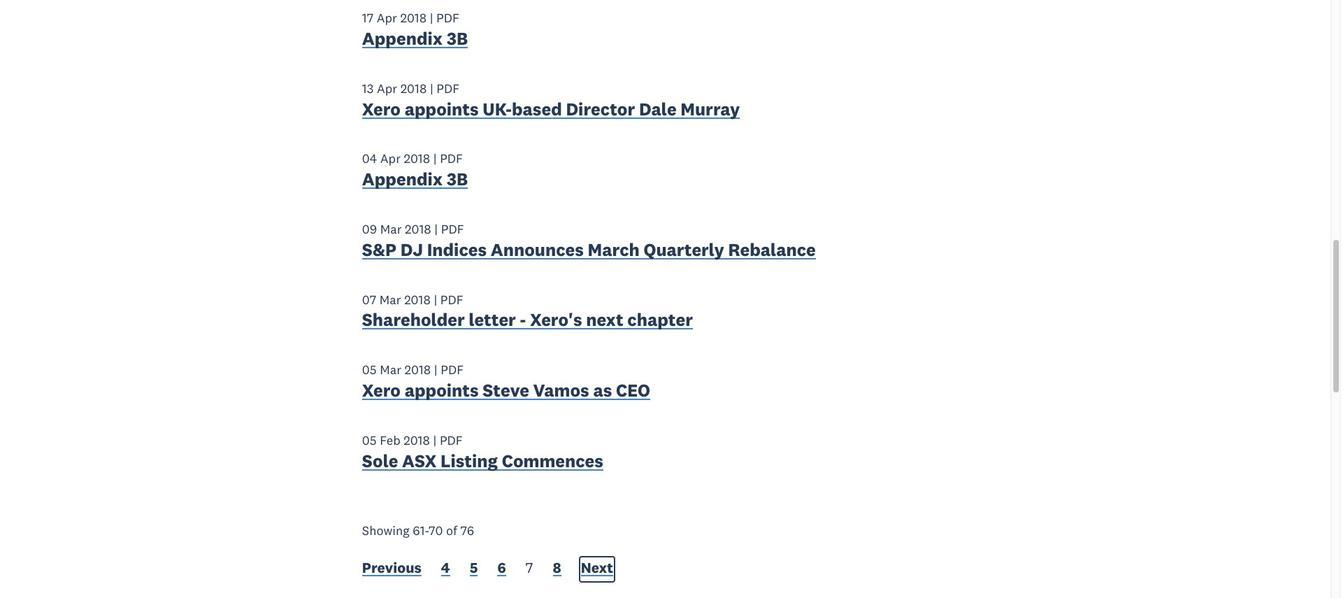 Task type: vqa. For each thing, say whether or not it's contained in the screenshot.
UK-'s the '2018'
yes



Task type: describe. For each thing, give the bounding box(es) containing it.
sole
[[362, 450, 398, 472]]

05 for xero appoints steve vamos as ceo
[[362, 362, 377, 378]]

quarterly
[[644, 238, 725, 261]]

xero appoints steve vamos as ceo link
[[362, 379, 651, 405]]

mar for shareholder
[[380, 292, 401, 308]]

pdf inside 17 apr 2018 | pdf appendix 3b
[[437, 10, 460, 26]]

2018 for -
[[404, 292, 431, 308]]

04 apr 2018 | pdf appendix 3b
[[362, 151, 468, 190]]

march
[[588, 238, 640, 261]]

| inside 04 apr 2018 | pdf appendix 3b
[[434, 151, 437, 167]]

xero's
[[530, 309, 582, 331]]

5
[[470, 558, 478, 577]]

appendix 3b link for 04 apr 2018 | pdf appendix 3b
[[362, 168, 468, 194]]

2018 for steve
[[405, 362, 431, 378]]

13
[[362, 80, 374, 96]]

5 button
[[470, 558, 478, 581]]

appoints for uk-
[[405, 98, 479, 120]]

asx
[[402, 450, 437, 472]]

pdf for listing
[[440, 432, 463, 448]]

05 feb 2018 | pdf sole asx listing commences
[[362, 432, 604, 472]]

3b for 17 apr 2018 | pdf appendix 3b
[[447, 27, 468, 50]]

2018 inside 04 apr 2018 | pdf appendix 3b
[[404, 151, 430, 167]]

appendix 3b link for 17 apr 2018 | pdf appendix 3b
[[362, 27, 468, 53]]

| for -
[[434, 292, 437, 308]]

2018 inside 17 apr 2018 | pdf appendix 3b
[[400, 10, 427, 26]]

xero for xero appoints uk-based director dale murray
[[362, 98, 401, 120]]

| for listing
[[433, 432, 437, 448]]

pdf for indices
[[441, 221, 464, 237]]

of
[[446, 522, 457, 538]]

appendix for 04 apr 2018 | pdf appendix 3b
[[362, 168, 443, 190]]

6
[[498, 558, 506, 577]]

chapter
[[628, 309, 693, 331]]

s&p
[[362, 238, 397, 261]]

76
[[461, 522, 474, 538]]

13 apr 2018 | pdf xero appoints uk-based director dale murray
[[362, 80, 740, 120]]

05 for sole asx listing commences
[[362, 432, 377, 448]]

uk-
[[483, 98, 512, 120]]

previous
[[362, 558, 422, 577]]

ceo
[[616, 379, 651, 402]]

xero for xero appoints steve vamos as ceo
[[362, 379, 401, 402]]

next button
[[581, 558, 614, 581]]

2018 for indices
[[405, 221, 431, 237]]

apr for 13 apr 2018 | pdf xero appoints uk-based director dale murray
[[377, 80, 397, 96]]

17 apr 2018 | pdf appendix 3b
[[362, 10, 468, 50]]

rebalance
[[729, 238, 816, 261]]

| for steve
[[434, 362, 438, 378]]

shareholder
[[362, 309, 465, 331]]

vamos
[[533, 379, 590, 402]]

apr for 17 apr 2018 | pdf appendix 3b
[[377, 10, 397, 26]]

next
[[586, 309, 624, 331]]

based
[[512, 98, 562, 120]]

07 mar 2018 | pdf shareholder letter - xero's next chapter
[[362, 292, 693, 331]]

8
[[553, 558, 562, 577]]



Task type: locate. For each thing, give the bounding box(es) containing it.
2 vertical spatial mar
[[380, 362, 402, 378]]

| up shareholder in the left bottom of the page
[[434, 292, 437, 308]]

| up asx
[[433, 432, 437, 448]]

| inside "09 mar 2018 | pdf s&p dj indices announces march quarterly rebalance"
[[435, 221, 438, 237]]

2018 inside 05 mar 2018 | pdf xero appoints steve vamos as ceo
[[405, 362, 431, 378]]

appoints
[[405, 98, 479, 120], [405, 379, 479, 402]]

3b inside 04 apr 2018 | pdf appendix 3b
[[447, 168, 468, 190]]

xero down 13
[[362, 98, 401, 120]]

pdf inside 13 apr 2018 | pdf xero appoints uk-based director dale murray
[[437, 80, 460, 96]]

commences
[[502, 450, 604, 472]]

xero inside 13 apr 2018 | pdf xero appoints uk-based director dale murray
[[362, 98, 401, 120]]

director
[[566, 98, 635, 120]]

appendix down the 17
[[362, 27, 443, 50]]

2018
[[400, 10, 427, 26], [401, 80, 427, 96], [404, 151, 430, 167], [405, 221, 431, 237], [404, 292, 431, 308], [405, 362, 431, 378], [404, 432, 430, 448]]

appoints for steve
[[405, 379, 479, 402]]

17
[[362, 10, 374, 26]]

previous button
[[362, 558, 422, 581]]

xero
[[362, 98, 401, 120], [362, 379, 401, 402]]

shareholder letter - xero's next chapter link
[[362, 309, 693, 334]]

09 mar 2018 | pdf s&p dj indices announces march quarterly rebalance
[[362, 221, 816, 261]]

0 vertical spatial appoints
[[405, 98, 479, 120]]

6 button
[[498, 558, 506, 581]]

3b inside 17 apr 2018 | pdf appendix 3b
[[447, 27, 468, 50]]

2018 for listing
[[404, 432, 430, 448]]

- left of
[[425, 522, 429, 538]]

appendix inside 17 apr 2018 | pdf appendix 3b
[[362, 27, 443, 50]]

apr inside 17 apr 2018 | pdf appendix 3b
[[377, 10, 397, 26]]

2018 right 13
[[401, 80, 427, 96]]

letter
[[469, 309, 516, 331]]

3b for 04 apr 2018 | pdf appendix 3b
[[447, 168, 468, 190]]

mar down shareholder in the left bottom of the page
[[380, 362, 402, 378]]

mar inside 07 mar 2018 | pdf shareholder letter - xero's next chapter
[[380, 292, 401, 308]]

7
[[526, 558, 533, 577]]

appoints left uk-
[[405, 98, 479, 120]]

2018 down shareholder in the left bottom of the page
[[405, 362, 431, 378]]

2018 up shareholder in the left bottom of the page
[[404, 292, 431, 308]]

2018 right the 17
[[400, 10, 427, 26]]

1 appendix 3b link from the top
[[362, 27, 468, 53]]

1 appoints from the top
[[405, 98, 479, 120]]

2018 inside 05 feb 2018 | pdf sole asx listing commences
[[404, 432, 430, 448]]

mar right 09
[[380, 221, 402, 237]]

| inside 17 apr 2018 | pdf appendix 3b
[[430, 10, 433, 26]]

- right letter
[[520, 309, 526, 331]]

apr right 13
[[377, 80, 397, 96]]

8 button
[[553, 558, 562, 581]]

| down 17 apr 2018 | pdf appendix 3b
[[430, 80, 434, 96]]

3b
[[447, 27, 468, 50], [447, 168, 468, 190]]

appendix 3b link down the 17
[[362, 27, 468, 53]]

1 horizontal spatial -
[[520, 309, 526, 331]]

2018 inside 07 mar 2018 | pdf shareholder letter - xero's next chapter
[[404, 292, 431, 308]]

0 vertical spatial apr
[[377, 10, 397, 26]]

| for uk-
[[430, 80, 434, 96]]

0 vertical spatial 3b
[[447, 27, 468, 50]]

2 vertical spatial apr
[[380, 151, 401, 167]]

07
[[362, 292, 377, 308]]

0 vertical spatial appendix
[[362, 27, 443, 50]]

1 vertical spatial mar
[[380, 292, 401, 308]]

xero inside 05 mar 2018 | pdf xero appoints steve vamos as ceo
[[362, 379, 401, 402]]

| up indices
[[435, 221, 438, 237]]

appendix for 17 apr 2018 | pdf appendix 3b
[[362, 27, 443, 50]]

apr inside 13 apr 2018 | pdf xero appoints uk-based director dale murray
[[377, 80, 397, 96]]

05 inside 05 mar 2018 | pdf xero appoints steve vamos as ceo
[[362, 362, 377, 378]]

| inside 07 mar 2018 | pdf shareholder letter - xero's next chapter
[[434, 292, 437, 308]]

1 vertical spatial 3b
[[447, 168, 468, 190]]

pdf for steve
[[441, 362, 464, 378]]

pdf
[[437, 10, 460, 26], [437, 80, 460, 96], [440, 151, 463, 167], [441, 221, 464, 237], [441, 292, 464, 308], [441, 362, 464, 378], [440, 432, 463, 448]]

pdf inside 05 feb 2018 | pdf sole asx listing commences
[[440, 432, 463, 448]]

1 appendix from the top
[[362, 27, 443, 50]]

as
[[594, 379, 612, 402]]

mar right 07
[[380, 292, 401, 308]]

05 left feb
[[362, 432, 377, 448]]

70
[[429, 522, 443, 538]]

4 button
[[441, 558, 450, 581]]

2 xero from the top
[[362, 379, 401, 402]]

04
[[362, 151, 377, 167]]

xero appoints uk-based director dale murray link
[[362, 98, 740, 123]]

1 vertical spatial 05
[[362, 432, 377, 448]]

listing
[[441, 450, 498, 472]]

mar inside 05 mar 2018 | pdf xero appoints steve vamos as ceo
[[380, 362, 402, 378]]

feb
[[380, 432, 401, 448]]

0 vertical spatial -
[[520, 309, 526, 331]]

0 vertical spatial 05
[[362, 362, 377, 378]]

indices
[[427, 238, 487, 261]]

1 vertical spatial appoints
[[405, 379, 479, 402]]

steve
[[483, 379, 529, 402]]

- inside 07 mar 2018 | pdf shareholder letter - xero's next chapter
[[520, 309, 526, 331]]

2 appoints from the top
[[405, 379, 479, 402]]

-
[[520, 309, 526, 331], [425, 522, 429, 538]]

1 vertical spatial appendix
[[362, 168, 443, 190]]

2018 inside 13 apr 2018 | pdf xero appoints uk-based director dale murray
[[401, 80, 427, 96]]

1 vertical spatial apr
[[377, 80, 397, 96]]

1 vertical spatial xero
[[362, 379, 401, 402]]

| inside 05 feb 2018 | pdf sole asx listing commences
[[433, 432, 437, 448]]

showing
[[362, 522, 410, 538]]

2018 up dj
[[405, 221, 431, 237]]

pdf for uk-
[[437, 80, 460, 96]]

| inside 05 mar 2018 | pdf xero appoints steve vamos as ceo
[[434, 362, 438, 378]]

pdf inside 04 apr 2018 | pdf appendix 3b
[[440, 151, 463, 167]]

announces
[[491, 238, 584, 261]]

2 appendix from the top
[[362, 168, 443, 190]]

2018 inside "09 mar 2018 | pdf s&p dj indices announces march quarterly rebalance"
[[405, 221, 431, 237]]

1 xero from the top
[[362, 98, 401, 120]]

0 horizontal spatial -
[[425, 522, 429, 538]]

mar
[[380, 221, 402, 237], [380, 292, 401, 308], [380, 362, 402, 378]]

apr right the 17
[[377, 10, 397, 26]]

61
[[413, 522, 425, 538]]

dale
[[639, 98, 677, 120]]

appendix inside 04 apr 2018 | pdf appendix 3b
[[362, 168, 443, 190]]

appoints left steve
[[405, 379, 479, 402]]

2 3b from the top
[[447, 168, 468, 190]]

appoints inside 13 apr 2018 | pdf xero appoints uk-based director dale murray
[[405, 98, 479, 120]]

05 down shareholder in the left bottom of the page
[[362, 362, 377, 378]]

|
[[430, 10, 433, 26], [430, 80, 434, 96], [434, 151, 437, 167], [435, 221, 438, 237], [434, 292, 437, 308], [434, 362, 438, 378], [433, 432, 437, 448]]

appendix 3b link down 04
[[362, 168, 468, 194]]

sole asx listing commences link
[[362, 450, 604, 475]]

4
[[441, 558, 450, 577]]

appendix
[[362, 27, 443, 50], [362, 168, 443, 190]]

2 05 from the top
[[362, 432, 377, 448]]

apr
[[377, 10, 397, 26], [377, 80, 397, 96], [380, 151, 401, 167]]

next
[[581, 558, 614, 577]]

09
[[362, 221, 377, 237]]

apr for 04 apr 2018 | pdf appendix 3b
[[380, 151, 401, 167]]

appendix 3b link
[[362, 27, 468, 53], [362, 168, 468, 194]]

1 3b from the top
[[447, 27, 468, 50]]

apr right 04
[[380, 151, 401, 167]]

1 vertical spatial appendix 3b link
[[362, 168, 468, 194]]

pdf inside 07 mar 2018 | pdf shareholder letter - xero's next chapter
[[441, 292, 464, 308]]

| inside 13 apr 2018 | pdf xero appoints uk-based director dale murray
[[430, 80, 434, 96]]

showing 61 - 70 of 76
[[362, 522, 474, 538]]

7 button
[[526, 558, 533, 581]]

s&p dj indices announces march quarterly rebalance link
[[362, 238, 816, 264]]

2018 up asx
[[404, 432, 430, 448]]

apr inside 04 apr 2018 | pdf appendix 3b
[[380, 151, 401, 167]]

1 vertical spatial -
[[425, 522, 429, 538]]

0 vertical spatial appendix 3b link
[[362, 27, 468, 53]]

appendix down 04
[[362, 168, 443, 190]]

xero up feb
[[362, 379, 401, 402]]

0 vertical spatial mar
[[380, 221, 402, 237]]

1 05 from the top
[[362, 362, 377, 378]]

| for indices
[[435, 221, 438, 237]]

| right 04
[[434, 151, 437, 167]]

appoints inside 05 mar 2018 | pdf xero appoints steve vamos as ceo
[[405, 379, 479, 402]]

pdf inside "09 mar 2018 | pdf s&p dj indices announces march quarterly rebalance"
[[441, 221, 464, 237]]

2018 right 04
[[404, 151, 430, 167]]

| down shareholder in the left bottom of the page
[[434, 362, 438, 378]]

dj
[[401, 238, 423, 261]]

pdf inside 05 mar 2018 | pdf xero appoints steve vamos as ceo
[[441, 362, 464, 378]]

2018 for uk-
[[401, 80, 427, 96]]

05 mar 2018 | pdf xero appoints steve vamos as ceo
[[362, 362, 651, 402]]

| right the 17
[[430, 10, 433, 26]]

05 inside 05 feb 2018 | pdf sole asx listing commences
[[362, 432, 377, 448]]

murray
[[681, 98, 740, 120]]

mar for s&p
[[380, 221, 402, 237]]

05
[[362, 362, 377, 378], [362, 432, 377, 448]]

2 appendix 3b link from the top
[[362, 168, 468, 194]]

pdf for -
[[441, 292, 464, 308]]

mar inside "09 mar 2018 | pdf s&p dj indices announces march quarterly rebalance"
[[380, 221, 402, 237]]

0 vertical spatial xero
[[362, 98, 401, 120]]

mar for xero
[[380, 362, 402, 378]]



